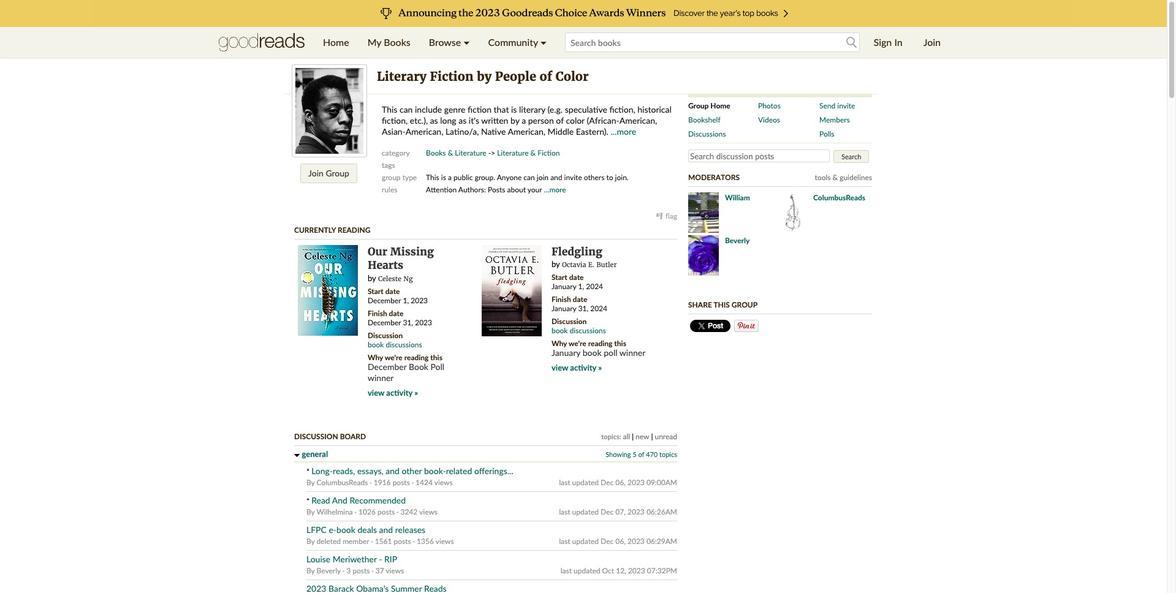 Task type: describe. For each thing, give the bounding box(es) containing it.
it's
[[469, 115, 479, 126]]

last for last updated dec 06, 2023 09:00am
[[559, 478, 570, 487]]

literary fiction by people of color
[[377, 69, 589, 84]]

view inside our missing hearts by celeste ng start date december  1, 2023 finish date december 31, 2023 discussion book discussions why we're reading this december book poll winner view activity »
[[368, 388, 384, 398]]

2023 down ng
[[411, 296, 428, 305]]

3
[[346, 566, 351, 576]]

fledgling image
[[482, 245, 542, 337]]

finish inside our missing hearts by celeste ng start date december  1, 2023 finish date december 31, 2023 discussion book discussions why we're reading this december book poll winner view activity »
[[368, 309, 387, 318]]

others
[[584, 173, 605, 182]]

posts inside lfpc e-book deals and releases by     deleted member     ·     1561 posts     ·     1356 views
[[394, 537, 411, 546]]

discussions
[[688, 129, 726, 139]]

book
[[409, 362, 428, 372]]

>
[[491, 148, 495, 158]]

last for last updated dec 07, 2023 06:26am
[[559, 508, 570, 517]]

group inside join group link
[[326, 168, 349, 178]]

0 horizontal spatial fiction
[[430, 69, 474, 84]]

etc.),
[[410, 115, 428, 126]]

hearts
[[368, 259, 404, 272]]

this for is
[[426, 173, 439, 182]]

literary
[[377, 69, 427, 84]]

by inside the fledgling by octavia e. butler start date january  1, 2024 finish date january 31, 2024 discussion book discussions why we're reading this january book poll winner view activity »
[[552, 260, 560, 269]]

views inside * long-reads, essays, and other book-related offerings... by columbusreads ·     1916 posts     ·     1424 views
[[434, 478, 453, 487]]

06, for 06:29am
[[616, 537, 626, 546]]

william image
[[688, 192, 719, 233]]

& for books
[[448, 148, 453, 158]]

ng
[[404, 275, 413, 283]]

2 vertical spatial discussion
[[294, 432, 338, 441]]

· left 37 on the left bottom of the page
[[372, 566, 374, 576]]

2023 for last updated dec 06, 2023 06:29am
[[628, 537, 645, 546]]

board
[[340, 432, 366, 441]]

1 vertical spatial columbusreads link
[[317, 478, 368, 487]]

guidelines
[[840, 173, 872, 182]]

members link
[[820, 115, 864, 126]]

last for last updated dec 06, 2023 06:29am
[[559, 537, 570, 546]]

poll
[[604, 348, 618, 358]]

photos
[[758, 101, 781, 110]]

deals
[[358, 525, 377, 535]]

reading inside the fledgling by octavia e. butler start date january  1, 2024 finish date january 31, 2024 discussion book discussions why we're reading this january book poll winner view activity »
[[588, 339, 613, 348]]

winner inside our missing hearts by celeste ng start date december  1, 2023 finish date december 31, 2023 discussion book discussions why we're reading this december book poll winner view activity »
[[368, 373, 394, 383]]

· left "1916"
[[370, 478, 372, 487]]

my books link
[[358, 27, 420, 58]]

send invite members polls
[[820, 101, 855, 139]]

literary
[[519, 104, 546, 115]]

2023 for last updated dec 07, 2023 06:26am
[[628, 508, 645, 517]]

this for can
[[382, 104, 397, 115]]

flag link
[[656, 211, 677, 221]]

fiction
[[468, 104, 492, 115]]

finish inside the fledgling by octavia e. butler start date january  1, 2024 finish date january 31, 2024 discussion book discussions why we're reading this january book poll winner view activity »
[[552, 295, 571, 304]]

fledgling by octavia e. butler start date january  1, 2024 finish date january 31, 2024 discussion book discussions why we're reading this january book poll winner view activity »
[[552, 245, 646, 373]]

latino/a,
[[446, 126, 479, 137]]

0 vertical spatial home
[[323, 36, 349, 48]]

3 december from the top
[[368, 362, 407, 372]]

public
[[454, 173, 473, 182]]

1 horizontal spatial columbusreads link
[[814, 193, 866, 202]]

▾ for community ▾
[[541, 36, 547, 48]]

2 vertical spatial of
[[638, 451, 644, 458]]

last for last updated oct 12, 2023 07:32pm
[[561, 566, 572, 576]]

join
[[537, 173, 549, 182]]

our missing hearts image
[[298, 245, 358, 336]]

is inside this can include genre fiction that is literary (e.g. speculative fiction, historical fiction, etc.), as long as it's written by a person of color (african-american, asian-american, latino/a, native american, middle eastern).
[[511, 104, 517, 115]]

winner inside the fledgling by octavia e. butler start date january  1, 2024 finish date january 31, 2024 discussion book discussions why we're reading this january book poll winner view activity »
[[620, 348, 646, 358]]

...more link
[[611, 126, 636, 137]]

columbusreads inside * long-reads, essays, and other book-related offerings... by columbusreads ·     1916 posts     ·     1424 views
[[317, 478, 368, 487]]

community
[[488, 36, 538, 48]]

asian-
[[382, 126, 406, 137]]

videos
[[758, 115, 780, 124]]

discussion board
[[294, 432, 366, 441]]

updated for last updated dec 06, 2023 06:29am
[[572, 537, 599, 546]]

* read and recommended by wilhelmina ·     1026 posts     ·     3242 views
[[307, 495, 438, 517]]

by inside our missing hearts by celeste ng start date december  1, 2023 finish date december 31, 2023 discussion book discussions why we're reading this december book poll winner view activity »
[[368, 273, 376, 283]]

celeste ng link
[[378, 275, 413, 283]]

menu containing home
[[314, 27, 556, 58]]

06:26am
[[647, 508, 677, 517]]

1 horizontal spatial american,
[[508, 126, 546, 137]]

literature & fiction link
[[497, 148, 560, 158]]

09:00am
[[647, 478, 677, 487]]

and
[[332, 495, 348, 506]]

your
[[528, 185, 542, 194]]

1 horizontal spatial fiction,
[[610, 104, 636, 115]]

fledgling
[[552, 245, 603, 259]]

updated for last updated dec 06, 2023 09:00am
[[572, 478, 599, 487]]

is inside this is a public group. anyone can join and invite others to join. rules
[[441, 173, 446, 182]]

1 january from the top
[[552, 282, 577, 291]]

can inside this is a public group. anyone can join and invite others to join. rules
[[524, 173, 535, 182]]

members
[[820, 115, 850, 124]]

our missing hearts by celeste ng start date december  1, 2023 finish date december 31, 2023 discussion book discussions why we're reading this december book poll winner view activity »
[[368, 245, 445, 398]]

view inside the fledgling by octavia e. butler start date january  1, 2024 finish date january 31, 2024 discussion book discussions why we're reading this january book poll winner view activity »
[[552, 363, 568, 373]]

attention
[[426, 185, 457, 194]]

37
[[376, 566, 384, 576]]

louise
[[307, 554, 331, 565]]

0 vertical spatial beverly
[[725, 236, 750, 245]]

& for tools
[[833, 173, 838, 182]]

posts
[[488, 185, 505, 194]]

1 as from the left
[[430, 115, 438, 126]]

long-reads, essays, and other book-related offerings... link
[[312, 466, 514, 476]]

book discussions link for hearts
[[368, 340, 422, 349]]

2 horizontal spatial group
[[732, 300, 758, 309]]

470
[[646, 451, 658, 458]]

…more
[[544, 185, 566, 194]]

showing 5 of 470 topics link
[[606, 451, 677, 458]]

moderators
[[688, 173, 740, 182]]

offerings...
[[474, 466, 514, 476]]

type
[[403, 173, 417, 182]]

pin it button image
[[735, 320, 759, 332]]

books inside the books & literature -> literature & fiction tags group type
[[426, 148, 446, 158]]

group inside group home bookshelf discussions
[[688, 101, 709, 110]]

native
[[481, 126, 506, 137]]

· left 3
[[343, 566, 345, 576]]

· left 1561
[[371, 537, 373, 546]]

Search books text field
[[565, 32, 860, 52]]

views inside lfpc e-book deals and releases by     deleted member     ·     1561 posts     ·     1356 views
[[436, 537, 454, 546]]

anyone
[[497, 173, 522, 182]]

1 horizontal spatial columbusreads
[[814, 193, 866, 202]]

all
[[623, 432, 630, 441]]

0 vertical spatial 2024
[[586, 282, 603, 291]]

1 | from the left
[[632, 432, 634, 441]]

0 horizontal spatial american,
[[406, 126, 443, 137]]

octavia
[[562, 261, 586, 269]]

discussions link
[[688, 129, 758, 140]]

send
[[820, 101, 836, 110]]

deleted
[[317, 537, 341, 546]]

tools
[[815, 173, 831, 182]]

1 december from the top
[[368, 296, 401, 305]]

unread
[[655, 432, 677, 441]]

columbusreads image
[[777, 192, 807, 233]]

join link
[[914, 27, 950, 58]]

octavia e. butler link
[[562, 261, 617, 269]]

1 horizontal spatial beverly link
[[725, 236, 750, 245]]

photos videos
[[758, 101, 781, 124]]

0 horizontal spatial fiction,
[[382, 115, 408, 126]]

· left the 1026
[[355, 508, 357, 517]]

tools & guidelines link
[[815, 173, 872, 182]]

updated for last updated oct 12, 2023 07:32pm
[[574, 566, 600, 576]]

lfpc e-book deals and releases by     deleted member     ·     1561 posts     ·     1356 views
[[307, 525, 454, 546]]

our
[[368, 245, 387, 259]]

Search for books to add to your shelves search field
[[565, 32, 860, 52]]

by inside this can include genre fiction that is literary (e.g. speculative fiction, historical fiction, etc.), as long as it's written by a person of color (african-american, asian-american, latino/a, native american, middle eastern).
[[511, 115, 520, 126]]

1026
[[359, 508, 376, 517]]

invite inside send invite members polls
[[838, 101, 855, 110]]

06:29am
[[647, 537, 677, 546]]

posts inside louise meriwether - rip by beverly ·     3 posts     ·     37 views
[[353, 566, 370, 576]]

1561
[[375, 537, 392, 546]]

my
[[368, 36, 381, 48]]

attention authors: posts about your …more
[[426, 185, 566, 194]]

3 january from the top
[[552, 348, 581, 358]]

2 january from the top
[[552, 304, 577, 314]]

recommended
[[350, 495, 406, 506]]

discussion inside our missing hearts by celeste ng start date december  1, 2023 finish date december 31, 2023 discussion book discussions why we're reading this december book poll winner view activity »
[[368, 331, 403, 340]]

moderators link
[[688, 173, 740, 182]]

join.
[[615, 173, 629, 182]]

2 | from the left
[[651, 432, 653, 441]]

invite inside this is a public group. anyone can join and invite others to join. rules
[[564, 173, 582, 182]]

topics: all | new | unread
[[601, 432, 677, 441]]

Search discussion posts text field
[[688, 150, 830, 162]]

louise meriwether - rip link
[[307, 554, 397, 565]]

2 vertical spatial this
[[714, 300, 730, 309]]

dec for read and recommended
[[601, 508, 614, 517]]

send invite link
[[820, 101, 864, 112]]

▾ for browse ▾
[[464, 36, 470, 48]]

other
[[402, 466, 422, 476]]

celeste
[[378, 275, 402, 283]]

2023 up book
[[415, 318, 432, 327]]

tools & guidelines
[[815, 173, 872, 182]]

general link
[[302, 449, 328, 459]]



Task type: locate. For each thing, give the bounding box(es) containing it.
by inside lfpc e-book deals and releases by     deleted member     ·     1561 posts     ·     1356 views
[[307, 537, 315, 546]]

activity inside the fledgling by octavia e. butler start date january  1, 2024 finish date january 31, 2024 discussion book discussions why we're reading this january book poll winner view activity »
[[570, 363, 597, 373]]

december
[[368, 296, 401, 305], [368, 318, 401, 327], [368, 362, 407, 372]]

people
[[495, 69, 536, 84]]

1 vertical spatial this
[[431, 353, 443, 362]]

we're
[[569, 339, 587, 348], [385, 353, 403, 362]]

1 vertical spatial 06,
[[616, 537, 626, 546]]

| right new at the bottom right of the page
[[651, 432, 653, 441]]

view activity » link for octavia
[[552, 363, 602, 373]]

views down "rip"
[[386, 566, 404, 576]]

this can include genre fiction that is literary (e.g. speculative fiction, historical fiction, etc.), as long as it's written by a person of color (african-american, asian-american, latino/a, native american, middle eastern).
[[382, 104, 672, 137]]

0 vertical spatial 1,
[[578, 282, 584, 291]]

2 horizontal spatial discussion
[[552, 317, 587, 326]]

1 dec from the top
[[601, 478, 614, 487]]

0 horizontal spatial finish
[[368, 309, 387, 318]]

updated down last updated dec 07, 2023 06:26am
[[572, 537, 599, 546]]

by inside * read and recommended by wilhelmina ·     1026 posts     ·     3242 views
[[307, 508, 315, 517]]

book discussions link for octavia
[[552, 326, 606, 336]]

2023 left 09:00am
[[628, 478, 645, 487]]

views right '1356'
[[436, 537, 454, 546]]

home left my
[[323, 36, 349, 48]]

member
[[343, 537, 369, 546]]

discussions up poll
[[570, 326, 606, 336]]

0 horizontal spatial invite
[[564, 173, 582, 182]]

1 vertical spatial group
[[326, 168, 349, 178]]

1 vertical spatial winner
[[368, 373, 394, 383]]

we're inside our missing hearts by celeste ng start date december  1, 2023 finish date december 31, 2023 discussion book discussions why we're reading this december book poll winner view activity »
[[385, 353, 403, 362]]

1 vertical spatial 1,
[[403, 296, 409, 305]]

1424
[[416, 478, 433, 487]]

book discussions link up poll
[[552, 326, 606, 336]]

include
[[415, 104, 442, 115]]

0 vertical spatial a
[[522, 115, 526, 126]]

books right my
[[384, 36, 411, 48]]

» inside the fledgling by octavia e. butler start date january  1, 2024 finish date january 31, 2024 discussion book discussions why we're reading this january book poll winner view activity »
[[598, 363, 602, 373]]

share this group
[[688, 300, 758, 309]]

literature
[[455, 148, 487, 158], [497, 148, 529, 158]]

- inside louise meriwether - rip by beverly ·     3 posts     ·     37 views
[[379, 554, 382, 565]]

1 literature from the left
[[455, 148, 487, 158]]

why inside the fledgling by octavia e. butler start date january  1, 2024 finish date january 31, 2024 discussion book discussions why we're reading this january book poll winner view activity »
[[552, 339, 567, 348]]

1 vertical spatial fiction
[[538, 148, 560, 158]]

» inside our missing hearts by celeste ng start date december  1, 2023 finish date december 31, 2023 discussion book discussions why we're reading this december book poll winner view activity »
[[415, 388, 418, 398]]

(african-
[[587, 115, 620, 126]]

0 vertical spatial we're
[[569, 339, 587, 348]]

1916
[[374, 478, 391, 487]]

why
[[552, 339, 567, 348], [368, 353, 383, 362]]

posts inside * read and recommended by wilhelmina ·     1026 posts     ·     3242 views
[[378, 508, 395, 517]]

that
[[494, 104, 509, 115]]

this right share on the right bottom of the page
[[714, 300, 730, 309]]

essays,
[[357, 466, 384, 476]]

browse ▾ button
[[420, 27, 479, 58]]

0 vertical spatial »
[[598, 363, 602, 373]]

finish down the octavia
[[552, 295, 571, 304]]

group up pin it button image
[[732, 300, 758, 309]]

0 vertical spatial why
[[552, 339, 567, 348]]

1 vertical spatial january
[[552, 304, 577, 314]]

books down latino/a,
[[426, 148, 446, 158]]

last left oct
[[561, 566, 572, 576]]

long
[[440, 115, 456, 126]]

william
[[725, 193, 750, 202]]

1 vertical spatial *
[[307, 497, 310, 506]]

literary fiction by people of color image
[[295, 68, 364, 154]]

0 horizontal spatial view activity » link
[[368, 388, 418, 398]]

0 horizontal spatial view
[[368, 388, 384, 398]]

this inside the fledgling by octavia e. butler start date january  1, 2024 finish date january 31, 2024 discussion book discussions why we're reading this january book poll winner view activity »
[[614, 339, 626, 348]]

1 horizontal spatial discussion
[[368, 331, 403, 340]]

beverly link right the "beverly" 'image'
[[725, 236, 750, 245]]

american, down "etc.),"
[[406, 126, 443, 137]]

posts inside * long-reads, essays, and other book-related offerings... by columbusreads ·     1916 posts     ·     1424 views
[[393, 478, 410, 487]]

12,
[[616, 566, 626, 576]]

a inside this can include genre fiction that is literary (e.g. speculative fiction, historical fiction, etc.), as long as it's written by a person of color (african-american, asian-american, latino/a, native american, middle eastern).
[[522, 115, 526, 126]]

books
[[384, 36, 411, 48], [426, 148, 446, 158]]

last left 07,
[[559, 508, 570, 517]]

and for member
[[379, 525, 393, 535]]

literature right the >
[[497, 148, 529, 158]]

1 vertical spatial view activity » link
[[368, 388, 418, 398]]

updated for last updated dec 07, 2023 06:26am
[[572, 508, 599, 517]]

beverly inside louise meriwether - rip by beverly ·     3 posts     ·     37 views
[[317, 566, 341, 576]]

& down latino/a,
[[448, 148, 453, 158]]

and up "1916"
[[386, 466, 400, 476]]

31, inside the fledgling by octavia e. butler start date january  1, 2024 finish date january 31, 2024 discussion book discussions why we're reading this january book poll winner view activity »
[[578, 304, 589, 314]]

· left '1356'
[[413, 537, 415, 546]]

0 vertical spatial fiction,
[[610, 104, 636, 115]]

group home link
[[688, 101, 758, 112]]

updated left oct
[[574, 566, 600, 576]]

1 horizontal spatial invite
[[838, 101, 855, 110]]

1 06, from the top
[[616, 478, 626, 487]]

▾ right browse
[[464, 36, 470, 48]]

join right in on the top right of page
[[924, 36, 941, 48]]

* for read and recommended
[[307, 497, 310, 506]]

0 vertical spatial view activity » link
[[552, 363, 602, 373]]

0 vertical spatial join
[[924, 36, 941, 48]]

|
[[632, 432, 634, 441], [651, 432, 653, 441]]

06,
[[616, 478, 626, 487], [616, 537, 626, 546]]

related
[[446, 466, 472, 476]]

1 horizontal spatial finish
[[552, 295, 571, 304]]

(e.g.
[[548, 104, 563, 115]]

...more
[[611, 126, 636, 137]]

by
[[477, 69, 492, 84], [511, 115, 520, 126], [552, 260, 560, 269], [368, 273, 376, 283]]

+ image
[[294, 454, 300, 457]]

book
[[552, 326, 568, 336], [368, 340, 384, 349], [583, 348, 602, 358], [337, 525, 355, 535]]

1 * from the top
[[307, 467, 310, 476]]

2 dec from the top
[[601, 508, 614, 517]]

last
[[559, 478, 570, 487], [559, 508, 570, 517], [559, 537, 570, 546], [561, 566, 572, 576]]

category
[[382, 148, 410, 158]]

0 horizontal spatial a
[[448, 173, 452, 182]]

2 06, from the top
[[616, 537, 626, 546]]

we're left book
[[385, 353, 403, 362]]

· left the 3242
[[397, 508, 399, 517]]

releases
[[395, 525, 426, 535]]

lfpc e-book deals and releases link
[[307, 525, 426, 535]]

06, for 09:00am
[[616, 478, 626, 487]]

0 horizontal spatial we're
[[385, 353, 403, 362]]

1 horizontal spatial of
[[556, 115, 564, 126]]

2 * from the top
[[307, 497, 310, 506]]

american, up the ...more in the top right of the page
[[620, 115, 657, 126]]

and for offerings...
[[386, 466, 400, 476]]

last up last updated dec 07, 2023 06:26am
[[559, 478, 570, 487]]

views
[[434, 478, 453, 487], [419, 508, 438, 517], [436, 537, 454, 546], [386, 566, 404, 576]]

lfpc
[[307, 525, 327, 535]]

0 vertical spatial 06,
[[616, 478, 626, 487]]

this is a public group. anyone can join and invite others to join. rules
[[382, 173, 629, 194]]

None submit
[[834, 150, 870, 163]]

and inside * long-reads, essays, and other book-related offerings... by columbusreads ·     1916 posts     ·     1424 views
[[386, 466, 400, 476]]

1 horizontal spatial view activity » link
[[552, 363, 602, 373]]

discover the winners for the best books of the year in the 2023 goodreads choice awards image
[[93, 0, 1074, 27]]

- down native
[[488, 148, 491, 158]]

group left tags on the top left
[[326, 168, 349, 178]]

0 horizontal spatial 1,
[[403, 296, 409, 305]]

0 horizontal spatial can
[[400, 104, 413, 115]]

why left poll
[[552, 339, 567, 348]]

beverly link down louise on the left of the page
[[317, 566, 341, 576]]

new link
[[636, 432, 650, 441]]

of inside this can include genre fiction that is literary (e.g. speculative fiction, historical fiction, etc.), as long as it's written by a person of color (african-american, asian-american, latino/a, native american, middle eastern).
[[556, 115, 564, 126]]

0 horizontal spatial of
[[540, 69, 552, 84]]

& down this can include genre fiction that is literary (e.g. speculative fiction, historical fiction, etc.), as long as it's written by a person of color (african-american, asian-american, latino/a, native american, middle eastern).
[[531, 148, 536, 158]]

1 horizontal spatial |
[[651, 432, 653, 441]]

1 horizontal spatial activity
[[570, 363, 597, 373]]

by down long-
[[307, 478, 315, 487]]

by down read
[[307, 508, 315, 517]]

invite up members link
[[838, 101, 855, 110]]

discussion inside the fledgling by octavia e. butler start date january  1, 2024 finish date january 31, 2024 discussion book discussions why we're reading this january book poll winner view activity »
[[552, 317, 587, 326]]

3 by from the top
[[307, 537, 315, 546]]

books & literature -> literature & fiction tags group type
[[382, 148, 560, 182]]

0 horizontal spatial winner
[[368, 373, 394, 383]]

2 vertical spatial and
[[379, 525, 393, 535]]

2 ▾ from the left
[[541, 36, 547, 48]]

1 horizontal spatial winner
[[620, 348, 646, 358]]

* inside * long-reads, essays, and other book-related offerings... by columbusreads ·     1916 posts     ·     1424 views
[[307, 467, 310, 476]]

is up attention
[[441, 173, 446, 182]]

reading inside our missing hearts by celeste ng start date december  1, 2023 finish date december 31, 2023 discussion book discussions why we're reading this december book poll winner view activity »
[[404, 353, 429, 362]]

wilhelmina link
[[317, 508, 353, 517]]

4 by from the top
[[307, 566, 315, 576]]

2 december from the top
[[368, 318, 401, 327]]

0 horizontal spatial beverly link
[[317, 566, 341, 576]]

0 vertical spatial reading
[[588, 339, 613, 348]]

beverly image
[[688, 235, 719, 276]]

· left the 1424
[[412, 478, 414, 487]]

start down celeste
[[368, 287, 384, 296]]

middle
[[548, 126, 574, 137]]

literature left the >
[[455, 148, 487, 158]]

can up "etc.),"
[[400, 104, 413, 115]]

views inside * read and recommended by wilhelmina ·     1026 posts     ·     3242 views
[[419, 508, 438, 517]]

0 horizontal spatial reading
[[404, 353, 429, 362]]

as down include
[[430, 115, 438, 126]]

31, inside our missing hearts by celeste ng start date december  1, 2023 finish date december 31, 2023 discussion book discussions why we're reading this december book poll winner view activity »
[[403, 318, 413, 327]]

a down literary
[[522, 115, 526, 126]]

1 vertical spatial books
[[426, 148, 446, 158]]

this up asian-
[[382, 104, 397, 115]]

book inside our missing hearts by celeste ng start date december  1, 2023 finish date december 31, 2023 discussion book discussions why we're reading this december book poll winner view activity »
[[368, 340, 384, 349]]

0 horizontal spatial |
[[632, 432, 634, 441]]

discussions up book
[[386, 340, 422, 349]]

browse
[[429, 36, 461, 48]]

by
[[307, 478, 315, 487], [307, 508, 315, 517], [307, 537, 315, 546], [307, 566, 315, 576]]

0 horizontal spatial this
[[382, 104, 397, 115]]

group up the bookshelf on the top
[[688, 101, 709, 110]]

updated up last updated dec 07, 2023 06:26am
[[572, 478, 599, 487]]

1 horizontal spatial home
[[711, 101, 731, 110]]

1 horizontal spatial 31,
[[578, 304, 589, 314]]

last down last updated dec 07, 2023 06:26am
[[559, 537, 570, 546]]

rules
[[382, 185, 398, 194]]

views right the 3242
[[419, 508, 438, 517]]

fiction,
[[610, 104, 636, 115], [382, 115, 408, 126]]

discussions inside our missing hearts by celeste ng start date december  1, 2023 finish date december 31, 2023 discussion book discussions why we're reading this december book poll winner view activity »
[[386, 340, 422, 349]]

1 vertical spatial »
[[415, 388, 418, 398]]

▾ inside popup button
[[464, 36, 470, 48]]

2 as from the left
[[459, 115, 467, 126]]

by inside * long-reads, essays, and other book-related offerings... by columbusreads ·     1916 posts     ·     1424 views
[[307, 478, 315, 487]]

books inside my books link
[[384, 36, 411, 48]]

by left the octavia
[[552, 260, 560, 269]]

0 vertical spatial group
[[688, 101, 709, 110]]

discussions inside the fledgling by octavia e. butler start date january  1, 2024 finish date january 31, 2024 discussion book discussions why we're reading this january book poll winner view activity »
[[570, 326, 606, 336]]

fiction
[[430, 69, 474, 84], [538, 148, 560, 158]]

book-
[[424, 466, 446, 476]]

bookshelf
[[688, 115, 721, 124]]

menu
[[314, 27, 556, 58]]

1, inside the fledgling by octavia e. butler start date january  1, 2024 finish date january 31, 2024 discussion book discussions why we're reading this january book poll winner view activity »
[[578, 282, 584, 291]]

polls link
[[820, 129, 864, 140]]

0 vertical spatial view
[[552, 363, 568, 373]]

1 horizontal spatial ▾
[[541, 36, 547, 48]]

read
[[312, 495, 330, 506]]

1356
[[417, 537, 434, 546]]

of up middle
[[556, 115, 564, 126]]

join for join
[[924, 36, 941, 48]]

posts down recommended
[[378, 508, 395, 517]]

0 horizontal spatial 31,
[[403, 318, 413, 327]]

posts
[[393, 478, 410, 487], [378, 508, 395, 517], [394, 537, 411, 546], [353, 566, 370, 576]]

and up the …more link
[[551, 173, 562, 182]]

0 vertical spatial columbusreads
[[814, 193, 866, 202]]

1 vertical spatial 2024
[[590, 304, 608, 314]]

join for join group
[[308, 168, 324, 178]]

0 vertical spatial this
[[614, 339, 626, 348]]

0 vertical spatial fiction
[[430, 69, 474, 84]]

1 vertical spatial start
[[368, 287, 384, 296]]

0 vertical spatial *
[[307, 467, 310, 476]]

| right all
[[632, 432, 634, 441]]

1 vertical spatial book discussions link
[[368, 340, 422, 349]]

- inside the books & literature -> literature & fiction tags group type
[[488, 148, 491, 158]]

currently
[[294, 226, 336, 235]]

can inside this can include genre fiction that is literary (e.g. speculative fiction, historical fiction, etc.), as long as it's written by a person of color (african-american, asian-american, latino/a, native american, middle eastern).
[[400, 104, 413, 115]]

dec down the "showing"
[[601, 478, 614, 487]]

1 by from the top
[[307, 478, 315, 487]]

start down the octavia
[[552, 273, 568, 282]]

missing
[[390, 245, 434, 259]]

1 horizontal spatial »
[[598, 363, 602, 373]]

1 horizontal spatial we're
[[569, 339, 587, 348]]

can
[[400, 104, 413, 115], [524, 173, 535, 182]]

* left long-
[[307, 467, 310, 476]]

2023 for last updated dec 06, 2023 09:00am
[[628, 478, 645, 487]]

1 vertical spatial activity
[[386, 388, 413, 398]]

view
[[552, 363, 568, 373], [368, 388, 384, 398]]

1 horizontal spatial -
[[488, 148, 491, 158]]

long-
[[312, 466, 333, 476]]

…more link
[[544, 185, 566, 194]]

31, down ng
[[403, 318, 413, 327]]

we're inside the fledgling by octavia e. butler start date january  1, 2024 finish date january 31, 2024 discussion book discussions why we're reading this january book poll winner view activity »
[[569, 339, 587, 348]]

dec for long-reads, essays, and other book-related offerings...
[[601, 478, 614, 487]]

american, down person
[[508, 126, 546, 137]]

posts right 3
[[353, 566, 370, 576]]

home inside group home bookshelf discussions
[[711, 101, 731, 110]]

0 vertical spatial discussions
[[570, 326, 606, 336]]

reads,
[[333, 466, 355, 476]]

in
[[895, 36, 903, 48]]

this up attention
[[426, 173, 439, 182]]

showing
[[606, 451, 631, 458]]

speculative
[[565, 104, 607, 115]]

1 vertical spatial columbusreads
[[317, 478, 368, 487]]

fiction down middle
[[538, 148, 560, 158]]

0 horizontal spatial activity
[[386, 388, 413, 398]]

1 horizontal spatial &
[[531, 148, 536, 158]]

this inside this is a public group. anyone can join and invite others to join. rules
[[426, 173, 439, 182]]

start inside the fledgling by octavia e. butler start date january  1, 2024 finish date january 31, 2024 discussion book discussions why we're reading this january book poll winner view activity »
[[552, 273, 568, 282]]

0 horizontal spatial as
[[430, 115, 438, 126]]

by right written
[[511, 115, 520, 126]]

updated left 07,
[[572, 508, 599, 517]]

1 horizontal spatial this
[[614, 339, 626, 348]]

1 ▾ from the left
[[464, 36, 470, 48]]

1 vertical spatial finish
[[368, 309, 387, 318]]

of right 5
[[638, 451, 644, 458]]

▾ inside dropdown button
[[541, 36, 547, 48]]

1 vertical spatial 31,
[[403, 318, 413, 327]]

0 horizontal spatial columbusreads
[[317, 478, 368, 487]]

1 horizontal spatial fiction
[[538, 148, 560, 158]]

- left "rip"
[[379, 554, 382, 565]]

this inside our missing hearts by celeste ng start date december  1, 2023 finish date december 31, 2023 discussion book discussions why we're reading this december book poll winner view activity »
[[431, 353, 443, 362]]

1 vertical spatial home
[[711, 101, 731, 110]]

1 vertical spatial fiction,
[[382, 115, 408, 126]]

columbusreads down tools & guidelines link
[[814, 193, 866, 202]]

oct
[[602, 566, 614, 576]]

* inside * read and recommended by wilhelmina ·     1026 posts     ·     3242 views
[[307, 497, 310, 506]]

31, down octavia e. butler link
[[578, 304, 589, 314]]

1 horizontal spatial this
[[426, 173, 439, 182]]

2023 right 07,
[[628, 508, 645, 517]]

0 horizontal spatial literature
[[455, 148, 487, 158]]

a left public
[[448, 173, 452, 182]]

0 vertical spatial is
[[511, 104, 517, 115]]

2 by from the top
[[307, 508, 315, 517]]

and inside lfpc e-book deals and releases by     deleted member     ·     1561 posts     ·     1356 views
[[379, 525, 393, 535]]

sign in link
[[865, 27, 912, 58]]

e-
[[329, 525, 337, 535]]

1 horizontal spatial view
[[552, 363, 568, 373]]

& right the tools
[[833, 173, 838, 182]]

this inside this can include genre fiction that is literary (e.g. speculative fiction, historical fiction, etc.), as long as it's written by a person of color (african-american, asian-american, latino/a, native american, middle eastern).
[[382, 104, 397, 115]]

dec left 07,
[[601, 508, 614, 517]]

posts down releases
[[394, 537, 411, 546]]

browse ▾
[[429, 36, 470, 48]]

of left color
[[540, 69, 552, 84]]

view activity » link for hearts
[[368, 388, 418, 398]]

group
[[688, 101, 709, 110], [326, 168, 349, 178], [732, 300, 758, 309]]

columbusreads link down reads,
[[317, 478, 368, 487]]

start inside our missing hearts by celeste ng start date december  1, 2023 finish date december 31, 2023 discussion book discussions why we're reading this december book poll winner view activity »
[[368, 287, 384, 296]]

* long-reads, essays, and other book-related offerings... by columbusreads ·     1916 posts     ·     1424 views
[[307, 466, 514, 487]]

2 horizontal spatial of
[[638, 451, 644, 458]]

0 horizontal spatial columbusreads link
[[317, 478, 368, 487]]

2023
[[411, 296, 428, 305], [415, 318, 432, 327], [628, 478, 645, 487], [628, 508, 645, 517], [628, 537, 645, 546], [628, 566, 645, 576]]

0 vertical spatial book discussions link
[[552, 326, 606, 336]]

3 dec from the top
[[601, 537, 614, 546]]

1, inside our missing hearts by celeste ng start date december  1, 2023 finish date december 31, 2023 discussion book discussions why we're reading this december book poll winner view activity »
[[403, 296, 409, 305]]

why inside our missing hearts by celeste ng start date december  1, 2023 finish date december 31, 2023 discussion book discussions why we're reading this december book poll winner view activity »
[[368, 353, 383, 362]]

views down book-
[[434, 478, 453, 487]]

book inside lfpc e-book deals and releases by     deleted member     ·     1561 posts     ·     1356 views
[[337, 525, 355, 535]]

we're left poll
[[569, 339, 587, 348]]

finish down celeste
[[368, 309, 387, 318]]

and inside this is a public group. anyone can join and invite others to join. rules
[[551, 173, 562, 182]]

finish
[[552, 295, 571, 304], [368, 309, 387, 318]]

book discussions link up book
[[368, 340, 422, 349]]

2023 left the 06:29am
[[628, 537, 645, 546]]

* left read
[[307, 497, 310, 506]]

views inside louise meriwether - rip by beverly ·     3 posts     ·     37 views
[[386, 566, 404, 576]]

can left "join"
[[524, 173, 535, 182]]

1 vertical spatial of
[[556, 115, 564, 126]]

2023 right 12,
[[628, 566, 645, 576]]

by down louise on the left of the page
[[307, 566, 315, 576]]

0 horizontal spatial -
[[379, 554, 382, 565]]

1 horizontal spatial book discussions link
[[552, 326, 606, 336]]

historical
[[638, 104, 672, 115]]

by left the "people"
[[477, 69, 492, 84]]

1 vertical spatial view
[[368, 388, 384, 398]]

and up 1561
[[379, 525, 393, 535]]

showing 5 of 470 topics
[[606, 451, 677, 458]]

beverly down louise on the left of the page
[[317, 566, 341, 576]]

0 vertical spatial invite
[[838, 101, 855, 110]]

by inside louise meriwether - rip by beverly ·     3 posts     ·     37 views
[[307, 566, 315, 576]]

this
[[614, 339, 626, 348], [431, 353, 443, 362]]

is right that
[[511, 104, 517, 115]]

home up bookshelf link
[[711, 101, 731, 110]]

a inside this is a public group. anyone can join and invite others to join. rules
[[448, 173, 452, 182]]

discussion board link
[[294, 432, 366, 441]]

2 literature from the left
[[497, 148, 529, 158]]

2023 for last updated oct 12, 2023 07:32pm
[[628, 566, 645, 576]]

07,
[[616, 508, 626, 517]]

by down lfpc
[[307, 537, 315, 546]]

fiction inside the books & literature -> literature & fiction tags group type
[[538, 148, 560, 158]]

invite left others
[[564, 173, 582, 182]]

currently reading
[[294, 226, 371, 235]]

activity inside our missing hearts by celeste ng start date december  1, 2023 finish date december 31, 2023 discussion book discussions why we're reading this december book poll winner view activity »
[[386, 388, 413, 398]]

0 horizontal spatial beverly
[[317, 566, 341, 576]]

fiction, up the ...more in the top right of the page
[[610, 104, 636, 115]]

william link
[[725, 193, 750, 202]]

1 vertical spatial is
[[441, 173, 446, 182]]

start
[[552, 273, 568, 282], [368, 287, 384, 296]]

0 horizontal spatial home
[[323, 36, 349, 48]]

* for long-reads, essays, and other book-related offerings...
[[307, 467, 310, 476]]

join up currently at the left
[[308, 168, 324, 178]]

posts down 'other'
[[393, 478, 410, 487]]

06, down 07,
[[616, 537, 626, 546]]

flag
[[666, 211, 677, 221]]

2 horizontal spatial american,
[[620, 115, 657, 126]]

bookshelf link
[[688, 115, 758, 126]]

0 vertical spatial and
[[551, 173, 562, 182]]

1 horizontal spatial start
[[552, 273, 568, 282]]

0 vertical spatial -
[[488, 148, 491, 158]]

▾ right community
[[541, 36, 547, 48]]

columbusreads link down tools & guidelines link
[[814, 193, 866, 202]]

0 horizontal spatial this
[[431, 353, 443, 362]]

wilhelmina
[[317, 508, 353, 517]]



Task type: vqa. For each thing, say whether or not it's contained in the screenshot.


